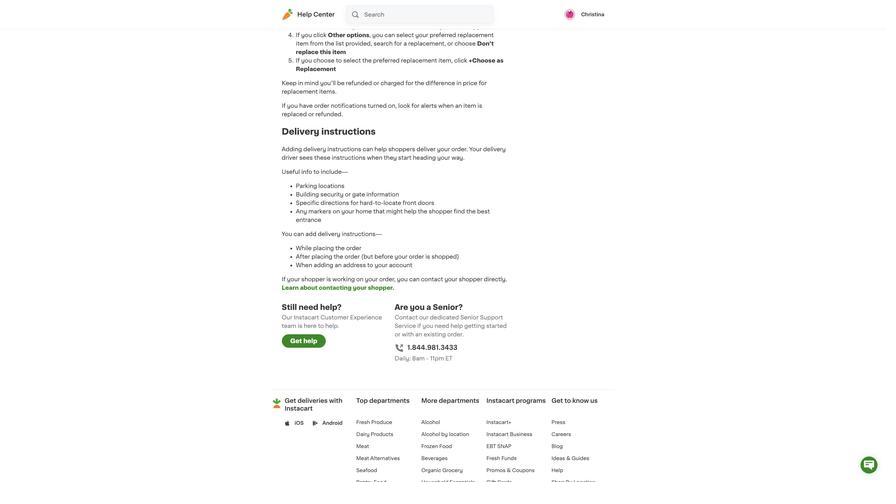 Task type: locate. For each thing, give the bounding box(es) containing it.
help
[[297, 12, 312, 17], [552, 469, 564, 474]]

1 horizontal spatial preferred
[[430, 32, 456, 38]]

you
[[282, 232, 292, 237]]

0 vertical spatial meat
[[356, 445, 369, 450]]

still
[[282, 304, 297, 312]]

you up 'search' at left
[[373, 32, 383, 38]]

can inside 'if your shopper is working on your order, you can contact your shopper directly. learn about contacting your shopper.'
[[409, 277, 420, 283]]

help center link
[[282, 9, 335, 20]]

top
[[356, 399, 368, 404]]

if inside if you have order notifications turned on, look for alerts when an item is replaced or refunded.
[[282, 103, 286, 109]]

you left want
[[418, 7, 428, 12]]

press
[[552, 421, 566, 426]]

item up replace
[[296, 41, 309, 46]]

2 horizontal spatial &
[[593, 6, 597, 11]]

an down if
[[416, 332, 422, 338]]

instacart up instacart+
[[487, 399, 515, 404]]

promos
[[487, 469, 506, 474]]

your left way. at the right
[[437, 155, 450, 161]]

0 vertical spatial help
[[297, 12, 312, 17]]

0 vertical spatial your
[[338, 24, 351, 29]]

shopper.
[[368, 285, 394, 291]]

an right adding
[[335, 263, 342, 268]]

your down before
[[375, 263, 388, 268]]

location
[[449, 433, 469, 438]]

0 vertical spatial ,
[[459, 24, 460, 29]]

0 horizontal spatial on
[[333, 209, 340, 215]]

if down 'scroll' at the top left
[[296, 32, 300, 38]]

an inside while placing the order after placing the order (but before your order is shopped) when adding an address to your account
[[335, 263, 342, 268]]

can left the contact in the bottom of the page
[[409, 277, 420, 283]]

& right ideas
[[567, 457, 571, 462]]

an inside if you have order notifications turned on, look for alerts when an item is replaced or refunded.
[[455, 103, 462, 109]]

item down price at the top right
[[464, 103, 476, 109]]

choose left don't on the top of the page
[[455, 41, 476, 46]]

1 vertical spatial on
[[333, 209, 340, 215]]

0 vertical spatial on
[[384, 7, 391, 12]]

0 horizontal spatial help
[[297, 12, 312, 17]]

replacement inside keep in mind you'll be refunded or charged for the difference in price for replacement items
[[282, 89, 318, 94]]

1 horizontal spatial select
[[397, 32, 414, 38]]

in left price at the top right
[[457, 80, 462, 86]]

meat down meat link
[[356, 457, 369, 462]]

item inside don't replace this item
[[333, 49, 346, 55]]

options down want
[[436, 24, 459, 29]]

if
[[296, 32, 300, 38], [296, 58, 300, 63], [282, 103, 286, 109], [282, 277, 286, 283]]

1 vertical spatial choose
[[314, 58, 335, 63]]

when right alerts
[[439, 103, 454, 109]]

0 horizontal spatial in
[[298, 80, 303, 86]]

departments for more departments
[[439, 399, 480, 404]]

click right the cart,
[[331, 7, 345, 12]]

0 vertical spatial need
[[299, 304, 319, 312]]

help
[[375, 147, 387, 152], [404, 209, 417, 215], [451, 324, 463, 329], [304, 339, 317, 344]]

an right alerts
[[455, 103, 462, 109]]

placing up adding
[[312, 254, 333, 260]]

1 horizontal spatial help
[[552, 469, 564, 474]]

help down here
[[304, 339, 317, 344]]

with down "service"
[[402, 332, 414, 338]]

click right and
[[403, 24, 416, 29]]

if for if you have order notifications turned on, look for alerts when an item is replaced or refunded.
[[282, 103, 286, 109]]

1 horizontal spatial add
[[452, 7, 463, 12]]

for inside parking locations building security or gate information specific directions for hard-to-locate front doors any markers on your home that might help the shopper find the best entrance
[[351, 200, 359, 206]]

if you have order notifications turned on, look for alerts when an item is replaced or refunded.
[[282, 103, 483, 117]]

1 horizontal spatial other
[[417, 24, 435, 29]]

8am
[[412, 356, 425, 362]]

get inside get deliveries with instacart
[[285, 399, 296, 404]]

1 vertical spatial placing
[[312, 254, 333, 260]]

instructions—
[[342, 232, 382, 237]]

for down gate
[[351, 200, 359, 206]]

the
[[393, 7, 402, 12], [325, 41, 334, 46], [362, 58, 372, 63], [415, 80, 424, 86], [418, 209, 428, 215], [467, 209, 476, 215], [336, 246, 345, 251], [334, 254, 343, 260]]

your up account
[[395, 254, 408, 260]]

account
[[389, 263, 413, 268]]

or
[[462, 24, 468, 29], [448, 41, 453, 46], [374, 80, 379, 86], [308, 111, 314, 117], [345, 192, 351, 198], [395, 332, 401, 338]]

a down scroll down to your preferences and click other options , or approve
[[404, 41, 407, 46]]

instructions up include—
[[332, 155, 366, 161]]

0 vertical spatial select
[[397, 32, 414, 38]]

shopper down doors
[[429, 209, 453, 215]]

0 vertical spatial when
[[439, 103, 454, 109]]

click right 'item,'
[[454, 58, 467, 63]]

dedicated
[[430, 315, 459, 321]]

your up "search for a replacement, or choose" at the top of the page
[[416, 32, 428, 38]]

options
[[436, 24, 459, 29], [347, 32, 370, 38]]

frozen
[[422, 445, 438, 450]]

1 horizontal spatial on
[[356, 277, 364, 283]]

replacement inside on the item you want to add replacement instructions
[[465, 7, 501, 12]]

in left mind
[[298, 80, 303, 86]]

meat link
[[356, 445, 369, 450]]

shopper inside parking locations building security or gate information specific directions for hard-to-locate front doors any markers on your home that might help the shopper find the best entrance
[[429, 209, 453, 215]]

item down list
[[333, 49, 346, 55]]

started
[[486, 324, 507, 329]]

other down the search search field
[[417, 24, 435, 29]]

alcohol for alcohol by location
[[422, 433, 440, 438]]

0 vertical spatial options
[[436, 24, 459, 29]]

need inside still need help? our instacart customer experience team is here to help.
[[299, 304, 319, 312]]

you'll
[[320, 80, 336, 86]]

0 vertical spatial preferred
[[430, 32, 456, 38]]

1 vertical spatial your
[[469, 147, 482, 152]]

item inside , you can select your preferred replacement item from the list provided,
[[296, 41, 309, 46]]

instacart up "ios" 'link'
[[285, 406, 313, 412]]

shopped)
[[432, 254, 459, 260]]

placing down you can add delivery instructions—
[[313, 246, 334, 251]]

android play store logo image
[[313, 421, 318, 426]]

1 vertical spatial &
[[567, 457, 571, 462]]

need up here
[[299, 304, 319, 312]]

if down replace
[[296, 58, 300, 63]]

home
[[356, 209, 372, 215]]

you
[[418, 7, 428, 12], [301, 32, 312, 38], [373, 32, 383, 38], [301, 58, 312, 63], [287, 103, 298, 109], [397, 277, 408, 283], [410, 304, 425, 312], [423, 324, 433, 329]]

the down doors
[[418, 209, 428, 215]]

credits,
[[571, 6, 592, 11]]

support
[[480, 315, 503, 321]]

your inside adding delivery instructions can help shoppers deliver your order. your delivery driver sees these instructions when they start heading your way.
[[469, 147, 482, 152]]

need down the dedicated
[[435, 324, 449, 329]]

departments up produce
[[369, 399, 410, 404]]

christina link
[[564, 9, 605, 20]]

1 horizontal spatial &
[[567, 457, 571, 462]]

item up scroll down to your preferences and click other options , or approve
[[404, 7, 416, 12]]

& inside terms of promos, credits, & gift cards
[[593, 6, 597, 11]]

replacement
[[465, 7, 501, 12], [458, 32, 494, 38], [401, 58, 437, 63], [282, 89, 318, 94]]

instacart inside get deliveries with instacart
[[285, 406, 313, 412]]

departments
[[369, 399, 410, 404], [439, 399, 480, 404]]

cards
[[535, 13, 551, 18]]

can left shoppers
[[363, 147, 373, 152]]

1 vertical spatial alcohol
[[422, 433, 440, 438]]

1 horizontal spatial a
[[427, 304, 431, 312]]

instructions up these
[[328, 147, 361, 152]]

you inside 'if your shopper is working on your order, you can contact your shopper directly. learn about contacting your shopper.'
[[397, 277, 408, 283]]

1 meat from the top
[[356, 445, 369, 450]]

1 vertical spatial options
[[347, 32, 370, 38]]

instacart up here
[[294, 315, 319, 321]]

0 horizontal spatial &
[[507, 469, 511, 474]]

specific
[[296, 200, 319, 206]]

with up android link
[[329, 399, 343, 404]]

on inside 'if your shopper is working on your order, you can contact your shopper directly. learn about contacting your shopper.'
[[356, 277, 364, 283]]

on down directions
[[333, 209, 340, 215]]

1 vertical spatial order.
[[448, 332, 464, 338]]

instacart inside still need help? our instacart customer experience team is here to help.
[[294, 315, 319, 321]]

careers link
[[552, 433, 571, 438]]

locate
[[384, 200, 401, 206]]

departments right more
[[439, 399, 480, 404]]

your right in
[[303, 7, 316, 12]]

if up 'replaced'
[[282, 103, 286, 109]]

0 vertical spatial an
[[455, 103, 462, 109]]

daily:
[[395, 356, 411, 362]]

fresh down ebt
[[487, 457, 500, 462]]

1 alcohol from the top
[[422, 421, 440, 426]]

organic grocery
[[422, 469, 463, 474]]

0 horizontal spatial add
[[306, 232, 316, 237]]

a inside are you a senior? contact our dedicated senior support service if you need help getting started or with an existing order.
[[427, 304, 431, 312]]

need inside are you a senior? contact our dedicated senior support service if you need help getting started or with an existing order.
[[435, 324, 449, 329]]

your up 'shopper.'
[[365, 277, 378, 283]]

help down ideas
[[552, 469, 564, 474]]

preferred up 'replacement,'
[[430, 32, 456, 38]]

front
[[403, 200, 417, 206]]

other
[[417, 24, 435, 29], [328, 32, 345, 38]]

0 vertical spatial a
[[404, 41, 407, 46]]

preferences
[[353, 24, 389, 29]]

to right want
[[445, 7, 451, 12]]

1.844.981.3433
[[408, 345, 458, 351]]

or inside are you a senior? contact our dedicated senior support service if you need help getting started or with an existing order.
[[395, 332, 401, 338]]

get right instacart shopper app logo
[[285, 399, 296, 404]]

0 vertical spatial add
[[452, 7, 463, 12]]

when left they
[[367, 155, 383, 161]]

1 horizontal spatial your
[[469, 147, 482, 152]]

get for get deliveries with instacart
[[285, 399, 296, 404]]

charged
[[381, 80, 404, 86]]

if inside 'if your shopper is working on your order, you can contact your shopper directly. learn about contacting your shopper.'
[[282, 277, 286, 283]]

more
[[422, 399, 438, 404]]

android
[[323, 421, 343, 426]]

help link
[[552, 469, 564, 474]]

alcohol down alcohol link on the bottom of page
[[422, 433, 440, 438]]

they
[[384, 155, 397, 161]]

0 horizontal spatial other
[[328, 32, 345, 38]]

0 horizontal spatial with
[[329, 399, 343, 404]]

get for get to know us
[[552, 399, 563, 404]]

0 horizontal spatial a
[[404, 41, 407, 46]]

0 vertical spatial choose
[[455, 41, 476, 46]]

item
[[404, 7, 416, 12], [296, 41, 309, 46], [333, 49, 346, 55], [464, 103, 476, 109]]

for
[[394, 41, 402, 46], [406, 80, 414, 86], [479, 80, 487, 86], [412, 103, 420, 109], [351, 200, 359, 206]]

the down if you click other options on the top of the page
[[325, 41, 334, 46]]

or down have
[[308, 111, 314, 117]]

0 horizontal spatial departments
[[369, 399, 410, 404]]

can inside , you can select your preferred replacement item from the list provided,
[[385, 32, 395, 38]]

2 vertical spatial &
[[507, 469, 511, 474]]

placing
[[313, 246, 334, 251], [312, 254, 333, 260]]

1 vertical spatial when
[[367, 155, 383, 161]]

replacement down approve
[[458, 32, 494, 38]]

in your cart, click preferences
[[296, 7, 383, 12]]

for right look
[[412, 103, 420, 109]]

help up 'scroll' at the top left
[[297, 12, 312, 17]]

2 alcohol from the top
[[422, 433, 440, 438]]

2 horizontal spatial an
[[455, 103, 462, 109]]

0 vertical spatial fresh
[[356, 421, 370, 426]]

senior
[[461, 315, 479, 321]]

provided,
[[346, 41, 372, 46]]

2 vertical spatial an
[[416, 332, 422, 338]]

can down scroll down to your preferences and click other options , or approve
[[385, 32, 395, 38]]

1 vertical spatial help
[[552, 469, 564, 474]]

0 horizontal spatial an
[[335, 263, 342, 268]]

0 horizontal spatial preferred
[[373, 58, 400, 63]]

on down the address
[[356, 277, 364, 283]]

1 horizontal spatial when
[[439, 103, 454, 109]]

don't
[[477, 41, 494, 46]]

1 horizontal spatial an
[[416, 332, 422, 338]]

1 horizontal spatial shopper
[[429, 209, 453, 215]]

2 departments from the left
[[439, 399, 480, 404]]

0 horizontal spatial options
[[347, 32, 370, 38]]

meat for meat alternatives
[[356, 457, 369, 462]]

the up and
[[393, 7, 402, 12]]

alcohol by location link
[[422, 433, 469, 438]]

0 vertical spatial with
[[402, 332, 414, 338]]

organic grocery link
[[422, 469, 463, 474]]

is inside 'if your shopper is working on your order, you can contact your shopper directly. learn about contacting your shopper.'
[[327, 277, 331, 283]]

replacement down keep
[[282, 89, 318, 94]]

1 vertical spatial with
[[329, 399, 343, 404]]

promos,
[[548, 6, 570, 11]]

2 meat from the top
[[356, 457, 369, 462]]

adding delivery instructions can help shoppers deliver your order. your delivery driver sees these instructions when they start heading your way.
[[282, 147, 506, 161]]

1 vertical spatial meat
[[356, 457, 369, 462]]

heading
[[413, 155, 436, 161]]

or left charged
[[374, 80, 379, 86]]

1 vertical spatial need
[[435, 324, 449, 329]]

1 vertical spatial a
[[427, 304, 431, 312]]

or inside parking locations building security or gate information specific directions for hard-to-locate front doors any markers on your home that might help the shopper find the best entrance
[[345, 192, 351, 198]]

with inside get deliveries with instacart
[[329, 399, 343, 404]]

1 departments from the left
[[369, 399, 410, 404]]

or left gate
[[345, 192, 351, 198]]

price
[[463, 80, 478, 86]]

get inside button
[[290, 339, 302, 344]]

1 vertical spatial fresh
[[487, 457, 500, 462]]

is inside if you have order notifications turned on, look for alerts when an item is replaced or refunded.
[[478, 103, 483, 109]]

, down 'preferences'
[[370, 32, 371, 38]]

on up scroll down to your preferences and click other options , or approve
[[384, 7, 391, 12]]

1 vertical spatial an
[[335, 263, 342, 268]]

doors
[[418, 200, 435, 206]]

about
[[300, 285, 318, 291]]

1 horizontal spatial in
[[457, 80, 462, 86]]

team
[[282, 324, 296, 329]]

Search search field
[[364, 6, 493, 23]]

1 horizontal spatial fresh
[[487, 457, 500, 462]]

shopper
[[429, 209, 453, 215], [302, 277, 325, 283], [459, 277, 483, 283]]

0 horizontal spatial when
[[367, 155, 383, 161]]

to right here
[[318, 324, 324, 329]]

& down funds
[[507, 469, 511, 474]]

0 horizontal spatial shopper
[[302, 277, 325, 283]]

top departments
[[356, 399, 410, 404]]

terms of promos, credits, & gift cards
[[524, 6, 597, 18]]

choose down this
[[314, 58, 335, 63]]

2 horizontal spatial on
[[384, 7, 391, 12]]

get help
[[290, 339, 317, 344]]

1 horizontal spatial need
[[435, 324, 449, 329]]

the inside on the item you want to add replacement instructions
[[393, 7, 402, 12]]

0 vertical spatial alcohol
[[422, 421, 440, 426]]

items
[[319, 89, 335, 94]]

order up the address
[[345, 254, 360, 260]]

to down list
[[336, 58, 342, 63]]

shopper left the directly.
[[459, 277, 483, 283]]

1 vertical spatial select
[[343, 58, 361, 63]]

help for help link
[[552, 469, 564, 474]]

or left approve
[[462, 24, 468, 29]]

a for for
[[404, 41, 407, 46]]

your down directions
[[342, 209, 354, 215]]

& for promos & coupons
[[507, 469, 511, 474]]

help down front
[[404, 209, 417, 215]]

existing
[[424, 332, 446, 338]]

you down replace
[[301, 58, 312, 63]]

-
[[426, 356, 429, 362]]

the inside , you can select your preferred replacement item from the list provided,
[[325, 41, 334, 46]]

1 horizontal spatial departments
[[439, 399, 480, 404]]

you up our at the left bottom of page
[[410, 304, 425, 312]]

alcohol for alcohol link on the bottom of page
[[422, 421, 440, 426]]

1 vertical spatial ,
[[370, 32, 371, 38]]

0 vertical spatial order.
[[452, 147, 468, 152]]

contacting
[[319, 285, 352, 291]]

if up learn
[[282, 277, 286, 283]]

the left difference
[[415, 80, 424, 86]]

shopper up about
[[302, 277, 325, 283]]

get up press link
[[552, 399, 563, 404]]

0 vertical spatial &
[[593, 6, 597, 11]]

2 vertical spatial on
[[356, 277, 364, 283]]

promos & coupons
[[487, 469, 535, 474]]

0 horizontal spatial fresh
[[356, 421, 370, 426]]

1 horizontal spatial with
[[402, 332, 414, 338]]

other up list
[[328, 32, 345, 38]]

&
[[593, 6, 597, 11], [567, 457, 571, 462], [507, 469, 511, 474]]

a up our at the left bottom of page
[[427, 304, 431, 312]]

search
[[374, 41, 393, 46]]

cart,
[[317, 7, 330, 12]]

1 horizontal spatial options
[[436, 24, 459, 29]]

to down (but
[[368, 263, 373, 268]]

, left approve
[[459, 24, 460, 29]]

0 horizontal spatial ,
[[370, 32, 371, 38]]

1.844.981.3433 link
[[408, 344, 458, 353]]

get deliveries with instacart
[[285, 399, 343, 412]]

0 horizontal spatial need
[[299, 304, 319, 312]]

help inside parking locations building security or gate information specific directions for hard-to-locate front doors any markers on your home that might help the shopper find the best entrance
[[404, 209, 417, 215]]

or inside keep in mind you'll be refunded or charged for the difference in price for replacement items
[[374, 80, 379, 86]]



Task type: describe. For each thing, give the bounding box(es) containing it.
0 horizontal spatial your
[[338, 24, 351, 29]]

instructions inside on the item you want to add replacement instructions
[[296, 15, 330, 21]]

frozen food link
[[422, 445, 452, 450]]

, inside , you can select your preferred replacement item from the list provided,
[[370, 32, 371, 38]]

when
[[296, 263, 312, 268]]

on,
[[388, 103, 397, 109]]

& for ideas & guides
[[567, 457, 571, 462]]

+choose
[[469, 58, 496, 63]]

help.
[[325, 324, 339, 329]]

getting
[[465, 324, 485, 329]]

be
[[337, 80, 345, 86]]

press link
[[552, 421, 566, 426]]

instacart image
[[282, 9, 293, 20]]

are
[[395, 304, 408, 312]]

item inside on the item you want to add replacement instructions
[[404, 7, 416, 12]]

your down working
[[353, 285, 367, 291]]

help inside adding delivery instructions can help shoppers deliver your order. your delivery driver sees these instructions when they start heading your way.
[[375, 147, 387, 152]]

delivery
[[282, 128, 320, 136]]

building
[[296, 192, 319, 198]]

if for if your shopper is working on your order, you can contact your shopper directly. learn about contacting your shopper.
[[282, 277, 286, 283]]

list
[[336, 41, 344, 46]]

service
[[395, 324, 416, 329]]

for right price at the top right
[[479, 80, 487, 86]]

0 horizontal spatial choose
[[314, 58, 335, 63]]

1 vertical spatial other
[[328, 32, 345, 38]]

turned
[[368, 103, 387, 109]]

you right if
[[423, 324, 433, 329]]

in
[[296, 7, 301, 12]]

any
[[296, 209, 307, 215]]

driver
[[282, 155, 298, 161]]

the down provided,
[[362, 58, 372, 63]]

refunded.
[[316, 111, 343, 117]]

on the item you want to add replacement instructions
[[296, 7, 501, 21]]

fresh funds link
[[487, 457, 517, 462]]

ideas & guides
[[552, 457, 590, 462]]

scroll down to your preferences and click other options , or approve
[[296, 24, 494, 29]]

ios app store logo image
[[285, 421, 290, 426]]

when inside adding delivery instructions can help shoppers deliver your order. your delivery driver sees these instructions when they start heading your way.
[[367, 155, 383, 161]]

2 in from the left
[[457, 80, 462, 86]]

fresh produce link
[[356, 421, 392, 426]]

the right find on the top right of the page
[[467, 209, 476, 215]]

get for get help
[[290, 339, 302, 344]]

your right deliver at the top left of the page
[[437, 147, 450, 152]]

can right you
[[294, 232, 304, 237]]

delivery instructions
[[282, 128, 376, 136]]

instructions down notifications at the top of the page
[[322, 128, 376, 136]]

fresh for fresh produce
[[356, 421, 370, 426]]

an inside are you a senior? contact our dedicated senior support service if you need help getting started or with an existing order.
[[416, 332, 422, 338]]

instacart shopper app logo image
[[271, 398, 283, 410]]

select inside , you can select your preferred replacement item from the list provided,
[[397, 32, 414, 38]]

instacart+ link
[[487, 421, 512, 426]]

help?
[[320, 304, 342, 312]]

best
[[477, 209, 490, 215]]

1 horizontal spatial choose
[[455, 41, 476, 46]]

replacement down "search for a replacement, or choose" at the top of the page
[[401, 58, 437, 63]]

, you can select your preferred replacement item from the list provided,
[[296, 32, 494, 46]]

you down 'scroll' at the top left
[[301, 32, 312, 38]]

click down down
[[314, 32, 327, 38]]

adding
[[282, 147, 302, 152]]

the inside keep in mind you'll be refunded or charged for the difference in price for replacement items
[[415, 80, 424, 86]]

our
[[419, 315, 429, 321]]

fresh for fresh funds
[[487, 457, 500, 462]]

is inside while placing the order after placing the order (but before your order is shopped) when adding an address to your account
[[426, 254, 430, 260]]

from
[[310, 41, 324, 46]]

adding
[[314, 263, 333, 268]]

start
[[398, 155, 412, 161]]

order. inside are you a senior? contact our dedicated senior support service if you need help getting started or with an existing order.
[[448, 332, 464, 338]]

replacement inside , you can select your preferred replacement item from the list provided,
[[458, 32, 494, 38]]

refunded
[[346, 80, 372, 86]]

careers
[[552, 433, 571, 438]]

to left the know in the bottom right of the page
[[565, 399, 571, 404]]

on inside on the item you want to add replacement instructions
[[384, 7, 391, 12]]

0 vertical spatial other
[[417, 24, 435, 29]]

you inside , you can select your preferred replacement item from the list provided,
[[373, 32, 383, 38]]

2 horizontal spatial shopper
[[459, 277, 483, 283]]

add inside on the item you want to add replacement instructions
[[452, 7, 463, 12]]

ios
[[295, 421, 304, 426]]

gate
[[352, 192, 365, 198]]

replacement
[[296, 66, 336, 72]]

alerts
[[421, 103, 437, 109]]

preferred inside , you can select your preferred replacement item from the list provided,
[[430, 32, 456, 38]]

1 horizontal spatial ,
[[459, 24, 460, 29]]

meat for meat link
[[356, 445, 369, 450]]

or inside if you have order notifications turned on, look for alerts when an item is replaced or refunded.
[[308, 111, 314, 117]]

0 vertical spatial placing
[[313, 246, 334, 251]]

if for if you click other options
[[296, 32, 300, 38]]

1 vertical spatial add
[[306, 232, 316, 237]]

11pm
[[430, 356, 444, 362]]

when inside if you have order notifications turned on, look for alerts when an item is replaced or refunded.
[[439, 103, 454, 109]]

order. inside adding delivery instructions can help shoppers deliver your order. your delivery driver sees these instructions when they start heading your way.
[[452, 147, 468, 152]]

the up the address
[[334, 254, 343, 260]]

search for a replacement, or choose
[[374, 41, 477, 46]]

to up if you click other options on the top of the page
[[330, 24, 336, 29]]

more departments
[[422, 399, 480, 404]]

ebt snap link
[[487, 445, 512, 450]]

or up 'item,'
[[448, 41, 453, 46]]

want
[[430, 7, 444, 12]]

replaced
[[282, 111, 307, 117]]

order up account
[[409, 254, 424, 260]]

by
[[442, 433, 448, 438]]

order up (but
[[346, 246, 362, 251]]

experience
[[350, 315, 382, 321]]

parking locations building security or gate information specific directions for hard-to-locate front doors any markers on your home that might help the shopper find the best entrance
[[296, 183, 490, 223]]

scroll
[[296, 24, 312, 29]]

parking
[[296, 183, 317, 189]]

learn about contacting your shopper. link
[[282, 285, 394, 291]]

help inside button
[[304, 339, 317, 344]]

with inside are you a senior? contact our dedicated senior support service if you need help getting started or with an existing order.
[[402, 332, 414, 338]]

way.
[[452, 155, 465, 161]]

after
[[296, 254, 310, 260]]

look
[[398, 103, 410, 109]]

on inside parking locations building security or gate information specific directions for hard-to-locate front doors any markers on your home that might help the shopper find the best entrance
[[333, 209, 340, 215]]

to inside still need help? our instacart customer experience team is here to help.
[[318, 324, 324, 329]]

if for if you choose to select the preferred replacement item, click
[[296, 58, 300, 63]]

down
[[313, 24, 329, 29]]

products
[[371, 433, 394, 438]]

directions
[[321, 200, 349, 206]]

a for you
[[427, 304, 431, 312]]

replacement,
[[408, 41, 446, 46]]

for inside if you have order notifications turned on, look for alerts when an item is replaced or refunded.
[[412, 103, 420, 109]]

1 vertical spatial preferred
[[373, 58, 400, 63]]

hard-
[[360, 200, 375, 206]]

help for help center
[[297, 12, 312, 17]]

your inside parking locations building security or gate information specific directions for hard-to-locate front doors any markers on your home that might help the shopper find the best entrance
[[342, 209, 354, 215]]

item inside if you have order notifications turned on, look for alerts when an item is replaced or refunded.
[[464, 103, 476, 109]]

seafood link
[[356, 469, 377, 474]]

order inside if you have order notifications turned on, look for alerts when an item is replaced or refunded.
[[314, 103, 330, 109]]

user avatar image
[[564, 9, 576, 20]]

for right 'search' at left
[[394, 41, 402, 46]]

you inside if you have order notifications turned on, look for alerts when an item is replaced or refunded.
[[287, 103, 298, 109]]

your inside , you can select your preferred replacement item from the list provided,
[[416, 32, 428, 38]]

you inside on the item you want to add replacement instructions
[[418, 7, 428, 12]]

contact
[[421, 277, 443, 283]]

departments for top departments
[[369, 399, 410, 404]]

0 horizontal spatial select
[[343, 58, 361, 63]]

markers
[[309, 209, 331, 215]]

ideas
[[552, 457, 565, 462]]

and
[[391, 24, 401, 29]]

instacart business link
[[487, 433, 533, 438]]

to right info
[[314, 169, 320, 175]]

deliveries
[[298, 399, 328, 404]]

ideas & guides link
[[552, 457, 590, 462]]

dairy products link
[[356, 433, 394, 438]]

is inside still need help? our instacart customer experience team is here to help.
[[298, 324, 303, 329]]

these
[[314, 155, 331, 161]]

to inside while placing the order after placing the order (but before your order is shopped) when adding an address to your account
[[368, 263, 373, 268]]

to inside on the item you want to add replacement instructions
[[445, 7, 451, 12]]

food
[[440, 445, 452, 450]]

replace
[[296, 49, 319, 55]]

to-
[[375, 200, 384, 206]]

security
[[321, 192, 344, 198]]

1 in from the left
[[298, 80, 303, 86]]

instacart down instacart+ link
[[487, 433, 509, 438]]

can inside adding delivery instructions can help shoppers deliver your order. your delivery driver sees these instructions when they start heading your way.
[[363, 147, 373, 152]]

christina
[[581, 12, 605, 17]]

alcohol by location
[[422, 433, 469, 438]]

terms of promos, credits, & gift cards link
[[524, 2, 605, 22]]

help inside are you a senior? contact our dedicated senior support service if you need help getting started or with an existing order.
[[451, 324, 463, 329]]

if you click other options
[[296, 32, 370, 38]]

deliver
[[417, 147, 436, 152]]

your right the contact in the bottom of the page
[[445, 277, 458, 283]]

your up learn
[[287, 277, 300, 283]]

for right charged
[[406, 80, 414, 86]]

order,
[[379, 277, 396, 283]]

working
[[333, 277, 355, 283]]

the down you can add delivery instructions—
[[336, 246, 345, 251]]

are you a senior? contact our dedicated senior support service if you need help getting started or with an existing order.
[[395, 304, 507, 338]]



Task type: vqa. For each thing, say whether or not it's contained in the screenshot.
left '59'
no



